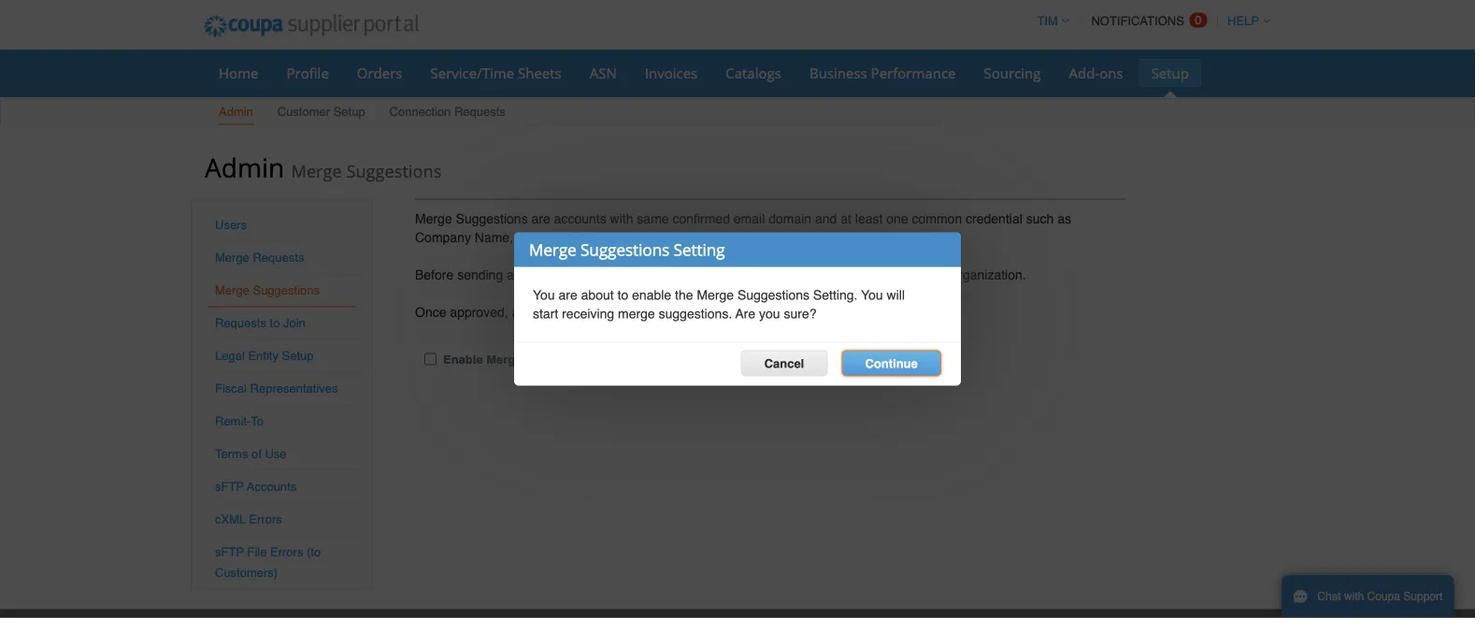 Task type: vqa. For each thing, say whether or not it's contained in the screenshot.
User Avatar
no



Task type: locate. For each thing, give the bounding box(es) containing it.
users link
[[215, 218, 247, 232]]

support
[[1404, 590, 1443, 603]]

legal
[[215, 349, 245, 363]]

merge up company
[[415, 211, 452, 226]]

1 horizontal spatial a
[[801, 267, 808, 282]]

errors down accounts
[[249, 512, 282, 526]]

sftp for sftp file errors (to customers)
[[215, 545, 244, 559]]

are up account
[[559, 288, 578, 303]]

setup inside customer setup link
[[334, 105, 365, 119]]

with right chat
[[1345, 590, 1365, 603]]

sheets
[[518, 63, 562, 82]]

2 vertical spatial setup
[[282, 349, 314, 363]]

merge suggestions link
[[215, 283, 320, 297]]

0 vertical spatial about
[[581, 288, 614, 303]]

errors
[[249, 512, 282, 526], [270, 545, 303, 559]]

credential
[[966, 211, 1023, 226]]

to right belongs
[[786, 267, 797, 282]]

merge down 'merge requests' link
[[215, 283, 250, 297]]

sftp for sftp accounts
[[215, 480, 244, 494]]

customer setup
[[277, 105, 365, 119]]

requests inside 'link'
[[454, 105, 506, 119]]

1 vertical spatial of
[[252, 447, 262, 461]]

once
[[415, 304, 446, 319]]

0 horizontal spatial about
[[581, 288, 614, 303]]

merge
[[291, 159, 342, 182], [415, 211, 452, 226], [529, 239, 577, 260], [215, 251, 250, 265], [215, 283, 250, 297], [697, 288, 734, 303], [486, 352, 522, 366]]

0 vertical spatial admin
[[219, 105, 253, 119]]

such
[[1026, 211, 1054, 226]]

business performance
[[810, 63, 956, 82]]

enable
[[443, 352, 483, 366]]

suggestions up "confirm"
[[581, 239, 670, 260]]

admin down 'home' link
[[219, 105, 253, 119]]

merge suggestions setting dialog
[[514, 232, 961, 386]]

admin for admin merge suggestions
[[205, 149, 284, 185]]

suggestions down "connection"
[[346, 159, 442, 182]]

merge inside the you are about to enable the merge suggestions setting. you will start receiving merge suggestions. are you sure?
[[697, 288, 734, 303]]

2 horizontal spatial setup
[[1152, 63, 1189, 82]]

about up receiving
[[581, 288, 614, 303]]

0 vertical spatial sftp
[[215, 480, 244, 494]]

1 vertical spatial with
[[1345, 590, 1365, 603]]

2 sftp from the top
[[215, 545, 244, 559]]

to down "confirm"
[[618, 288, 629, 303]]

fiscal representatives link
[[215, 382, 338, 396]]

suggestions up "you"
[[738, 288, 810, 303]]

1 horizontal spatial about
[[803, 304, 836, 319]]

merge down customer setup link
[[291, 159, 342, 182]]

receiving
[[562, 306, 615, 321]]

requests up legal
[[215, 316, 266, 330]]

with
[[610, 211, 633, 226], [1345, 590, 1365, 603]]

a left the user
[[801, 267, 808, 282]]

sftp up customers)
[[215, 545, 244, 559]]

1 vertical spatial to
[[618, 288, 629, 303]]

1 vertical spatial requests
[[253, 251, 304, 265]]

0 vertical spatial email
[[734, 211, 765, 226]]

requests for connection requests
[[454, 105, 506, 119]]

errors left (to
[[270, 545, 303, 559]]

merge down enable
[[618, 306, 655, 321]]

0 vertical spatial to
[[786, 267, 797, 282]]

setup right customer
[[334, 105, 365, 119]]

0 horizontal spatial you
[[533, 288, 555, 303]]

0 horizontal spatial to
[[270, 316, 280, 330]]

admin
[[219, 105, 253, 119], [205, 149, 284, 185]]

0 horizontal spatial are
[[532, 211, 551, 226]]

users
[[215, 218, 247, 232]]

suggestions inside the you are about to enable the merge suggestions setting. you will start receiving merge suggestions. are you sure?
[[738, 288, 810, 303]]

merge requests
[[215, 251, 304, 265]]

1 vertical spatial setup
[[334, 105, 365, 119]]

requests to join link
[[215, 316, 306, 330]]

merge up undone.
[[697, 288, 734, 303]]

entity
[[248, 349, 279, 363]]

are inside the you are about to enable the merge suggestions setting. you will start receiving merge suggestions. are you sure?
[[559, 288, 578, 303]]

setup inside setup link
[[1152, 63, 1189, 82]]

0 vertical spatial of
[[908, 267, 919, 282]]

user
[[812, 267, 837, 282]]

part
[[882, 267, 904, 282]]

you up merging
[[861, 288, 883, 303]]

address,
[[517, 230, 568, 245]]

business performance link
[[798, 59, 968, 87]]

merging
[[839, 304, 887, 319]]

1 vertical spatial are
[[559, 288, 578, 303]]

admin down admin link
[[205, 149, 284, 185]]

cannot
[[620, 304, 660, 319]]

1 sftp from the top
[[215, 480, 244, 494]]

0 vertical spatial with
[[610, 211, 633, 226]]

email right this
[[702, 267, 733, 282]]

1 horizontal spatial to
[[618, 288, 629, 303]]

requests for merge requests
[[253, 251, 304, 265]]

account
[[530, 304, 576, 319]]

you
[[759, 306, 780, 321]]

a right the sending
[[507, 267, 514, 282]]

with inside button
[[1345, 590, 1365, 603]]

more
[[770, 304, 799, 319]]

legal entity setup
[[215, 349, 314, 363]]

continue
[[865, 357, 918, 371]]

service/time sheets
[[431, 63, 562, 82]]

sftp file errors (to customers) link
[[215, 545, 321, 580]]

organization.
[[951, 267, 1026, 282]]

accounts
[[247, 480, 297, 494]]

2 vertical spatial to
[[270, 316, 280, 330]]

with up duns
[[610, 211, 633, 226]]

remit-to link
[[215, 414, 264, 428]]

are inside merge suggestions are accounts with same confirmed email domain and at least one common credential such as company name, address, tax id, duns number.
[[532, 211, 551, 226]]

0 vertical spatial requests
[[454, 105, 506, 119]]

home link
[[207, 59, 271, 87]]

1 horizontal spatial you
[[861, 288, 883, 303]]

sure?
[[784, 306, 817, 321]]

0 horizontal spatial setup
[[282, 349, 314, 363]]

orders
[[357, 63, 403, 82]]

the
[[675, 288, 693, 303]]

sftp up the cxml
[[215, 480, 244, 494]]

connection requests link
[[389, 101, 507, 125]]

requests up merge suggestions link
[[253, 251, 304, 265]]

requests down service/time
[[454, 105, 506, 119]]

legal entity setup link
[[215, 349, 314, 363]]

1 horizontal spatial setup
[[334, 105, 365, 119]]

ons
[[1100, 63, 1124, 82]]

email inside merge suggestions are accounts with same confirmed email domain and at least one common credential such as company name, address, tax id, duns number.
[[734, 211, 765, 226]]

merge suggestions are accounts with same confirmed email domain and at least one common credential such as company name, address, tax id, duns number.
[[415, 211, 1072, 245]]

1 vertical spatial about
[[803, 304, 836, 319]]

will
[[887, 288, 905, 303]]

remit-
[[215, 414, 251, 428]]

to inside the you are about to enable the merge suggestions setting. you will start receiving merge suggestions. are you sure?
[[618, 288, 629, 303]]

merge down address,
[[518, 267, 555, 282]]

domain
[[769, 211, 812, 226]]

None checkbox
[[425, 353, 437, 365]]

continue button
[[842, 350, 941, 376]]

performance
[[871, 63, 956, 82]]

sftp file errors (to customers)
[[215, 545, 321, 580]]

email
[[734, 211, 765, 226], [702, 267, 733, 282]]

0 horizontal spatial with
[[610, 211, 633, 226]]

enable merge suggestions
[[443, 352, 599, 366]]

about down setting.
[[803, 304, 836, 319]]

merge inside merge suggestions are accounts with same confirmed email domain and at least one common credential such as company name, address, tax id, duns number.
[[415, 211, 452, 226]]

suggestions
[[346, 159, 442, 182], [456, 211, 528, 226], [581, 239, 670, 260], [253, 283, 320, 297], [738, 288, 810, 303], [526, 352, 599, 366]]

suggestions inside merge suggestions are accounts with same confirmed email domain and at least one common credential such as company name, address, tax id, duns number.
[[456, 211, 528, 226]]

0 horizontal spatial a
[[507, 267, 514, 282]]

setup
[[1152, 63, 1189, 82], [334, 105, 365, 119], [282, 349, 314, 363]]

connection requests
[[390, 105, 506, 119]]

setup right ons
[[1152, 63, 1189, 82]]

requests
[[454, 105, 506, 119], [253, 251, 304, 265], [215, 316, 266, 330]]

of
[[908, 267, 919, 282], [252, 447, 262, 461]]

merge inside admin merge suggestions
[[291, 159, 342, 182]]

sftp inside the "sftp file errors (to customers)"
[[215, 545, 244, 559]]

0 vertical spatial are
[[532, 211, 551, 226]]

1 vertical spatial admin
[[205, 149, 284, 185]]

to left the join
[[270, 316, 280, 330]]

1 horizontal spatial are
[[559, 288, 578, 303]]

asn
[[590, 63, 617, 82]]

1 horizontal spatial merge
[[580, 304, 617, 319]]

1 vertical spatial sftp
[[215, 545, 244, 559]]

1 vertical spatial email
[[702, 267, 733, 282]]

chat with coupa support button
[[1282, 575, 1454, 618]]

merge inside the you are about to enable the merge suggestions setting. you will start receiving merge suggestions. are you sure?
[[618, 306, 655, 321]]

1 horizontal spatial with
[[1345, 590, 1365, 603]]

email left domain
[[734, 211, 765, 226]]

of left use
[[252, 447, 262, 461]]

merge down users link
[[215, 251, 250, 265]]

1 vertical spatial errors
[[270, 545, 303, 559]]

merge down request in the top of the page
[[580, 304, 617, 319]]

2 a from the left
[[801, 267, 808, 282]]

of right part
[[908, 267, 919, 282]]

0 vertical spatial setup
[[1152, 63, 1189, 82]]

you up start
[[533, 288, 555, 303]]

one
[[887, 211, 909, 226]]

suggestions up name,
[[456, 211, 528, 226]]

use
[[265, 447, 287, 461]]

1 horizontal spatial of
[[908, 267, 919, 282]]

are up address,
[[532, 211, 551, 226]]

setup down the join
[[282, 349, 314, 363]]

business
[[810, 63, 868, 82]]

this
[[678, 267, 698, 282]]

2 horizontal spatial merge
[[618, 306, 655, 321]]

admin for admin
[[219, 105, 253, 119]]

belongs
[[737, 267, 783, 282]]

and
[[815, 211, 837, 226]]



Task type: describe. For each thing, give the bounding box(es) containing it.
suggestions up the join
[[253, 283, 320, 297]]

once approved, an account merge cannot be undone. learn more about merging accounts.
[[415, 304, 946, 319]]

merge suggestions
[[215, 283, 320, 297]]

sftp accounts
[[215, 480, 297, 494]]

coupa
[[1368, 590, 1401, 603]]

merge right enable
[[486, 352, 522, 366]]

enable
[[632, 288, 672, 303]]

confirmed
[[673, 211, 730, 226]]

accounts
[[554, 211, 607, 226]]

cxml errors
[[215, 512, 282, 526]]

duns
[[616, 230, 653, 245]]

1 a from the left
[[507, 267, 514, 282]]

be
[[663, 304, 678, 319]]

2 horizontal spatial to
[[786, 267, 797, 282]]

add-ons
[[1069, 63, 1124, 82]]

service/time
[[431, 63, 514, 82]]

cxml
[[215, 512, 246, 526]]

cxml errors link
[[215, 512, 282, 526]]

admin merge suggestions
[[205, 149, 442, 185]]

learn
[[733, 304, 766, 319]]

to
[[251, 414, 264, 428]]

requests to join
[[215, 316, 306, 330]]

coupa supplier portal image
[[191, 3, 432, 50]]

0 horizontal spatial merge
[[518, 267, 555, 282]]

confirm
[[606, 267, 649, 282]]

profile
[[287, 63, 329, 82]]

customer setup link
[[277, 101, 366, 125]]

merge up request in the top of the page
[[529, 239, 577, 260]]

chat with coupa support
[[1318, 590, 1443, 603]]

fiscal representatives
[[215, 382, 338, 396]]

2 vertical spatial requests
[[215, 316, 266, 330]]

orders link
[[345, 59, 415, 87]]

invoices
[[645, 63, 698, 82]]

home
[[219, 63, 259, 82]]

an
[[512, 304, 527, 319]]

terms
[[215, 447, 248, 461]]

name,
[[475, 230, 513, 245]]

suggestions down account
[[526, 352, 599, 366]]

your
[[922, 267, 948, 282]]

common
[[912, 211, 962, 226]]

sftp accounts link
[[215, 480, 297, 494]]

suggestions.
[[659, 306, 732, 321]]

request
[[559, 267, 602, 282]]

setup link
[[1140, 59, 1202, 87]]

same
[[637, 211, 669, 226]]

approved,
[[450, 304, 508, 319]]

2 you from the left
[[861, 288, 883, 303]]

customers)
[[215, 566, 278, 580]]

before
[[415, 267, 454, 282]]

cancel button
[[741, 350, 828, 376]]

setting
[[674, 239, 725, 260]]

0 vertical spatial errors
[[249, 512, 282, 526]]

company
[[415, 230, 471, 245]]

merge requests link
[[215, 251, 304, 265]]

id,
[[595, 230, 612, 245]]

are
[[736, 306, 756, 321]]

terms of use link
[[215, 447, 287, 461]]

start
[[533, 306, 558, 321]]

tax
[[572, 230, 592, 245]]

add-ons link
[[1057, 59, 1136, 87]]

join
[[283, 316, 306, 330]]

with inside merge suggestions are accounts with same confirmed email domain and at least one common credential such as company name, address, tax id, duns number.
[[610, 211, 633, 226]]

remit-to
[[215, 414, 264, 428]]

about inside the you are about to enable the merge suggestions setting. you will start receiving merge suggestions. are you sure?
[[581, 288, 614, 303]]

suggestions inside admin merge suggestions
[[346, 159, 442, 182]]

asn link
[[578, 59, 629, 87]]

learn more about merging accounts. link
[[733, 304, 946, 319]]

you are about to enable the merge suggestions setting. you will start receiving merge suggestions. are you sure?
[[533, 288, 905, 321]]

0 horizontal spatial of
[[252, 447, 262, 461]]

undone.
[[682, 304, 729, 319]]

admin link
[[218, 101, 254, 125]]

who
[[841, 267, 865, 282]]

connection
[[390, 105, 451, 119]]

as
[[1058, 211, 1072, 226]]

sourcing link
[[972, 59, 1053, 87]]

before sending a merge request confirm that this email belongs to a user who is part of your organization.
[[415, 267, 1026, 282]]

number.
[[657, 230, 706, 245]]

accounts.
[[890, 304, 946, 319]]

(to
[[307, 545, 321, 559]]

errors inside the "sftp file errors (to customers)"
[[270, 545, 303, 559]]

is
[[869, 267, 878, 282]]

sending
[[457, 267, 503, 282]]

1 you from the left
[[533, 288, 555, 303]]

sourcing
[[984, 63, 1041, 82]]

terms of use
[[215, 447, 287, 461]]

service/time sheets link
[[418, 59, 574, 87]]



